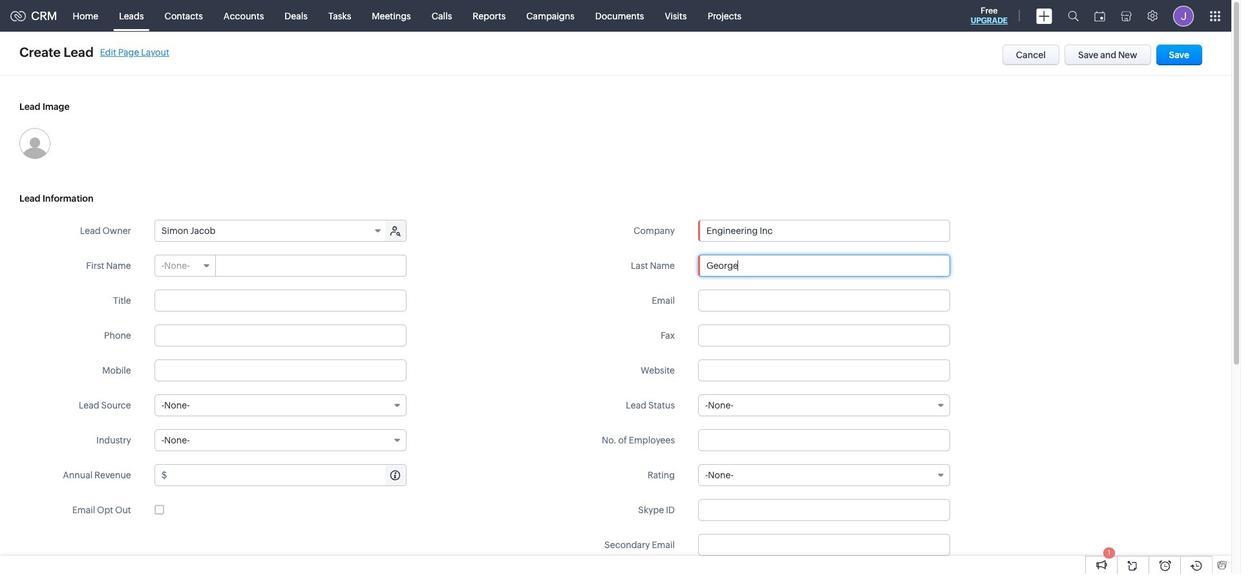 Task type: describe. For each thing, give the bounding box(es) containing it.
logo image
[[10, 11, 26, 21]]

create menu element
[[1028, 0, 1060, 31]]

search image
[[1068, 10, 1079, 21]]

create menu image
[[1036, 8, 1052, 24]]

profile element
[[1165, 0, 1202, 31]]

calendar image
[[1094, 11, 1105, 21]]



Task type: locate. For each thing, give the bounding box(es) containing it.
image image
[[19, 128, 50, 159]]

profile image
[[1173, 5, 1194, 26]]

None text field
[[699, 220, 950, 241], [698, 290, 950, 312], [698, 324, 950, 346], [154, 359, 406, 381], [698, 429, 950, 451], [169, 465, 406, 485], [698, 534, 950, 556], [699, 220, 950, 241], [698, 290, 950, 312], [698, 324, 950, 346], [154, 359, 406, 381], [698, 429, 950, 451], [169, 465, 406, 485], [698, 534, 950, 556]]

search element
[[1060, 0, 1087, 32]]

None field
[[155, 220, 386, 241], [699, 220, 950, 241], [155, 255, 216, 276], [154, 394, 406, 416], [698, 394, 950, 416], [154, 429, 406, 451], [698, 464, 950, 486], [155, 220, 386, 241], [699, 220, 950, 241], [155, 255, 216, 276], [154, 394, 406, 416], [698, 394, 950, 416], [154, 429, 406, 451], [698, 464, 950, 486]]

None text field
[[698, 255, 950, 277], [216, 255, 406, 276], [154, 290, 406, 312], [154, 324, 406, 346], [698, 359, 950, 381], [698, 499, 950, 521], [698, 255, 950, 277], [216, 255, 406, 276], [154, 290, 406, 312], [154, 324, 406, 346], [698, 359, 950, 381], [698, 499, 950, 521]]



Task type: vqa. For each thing, say whether or not it's contained in the screenshot.
text field
yes



